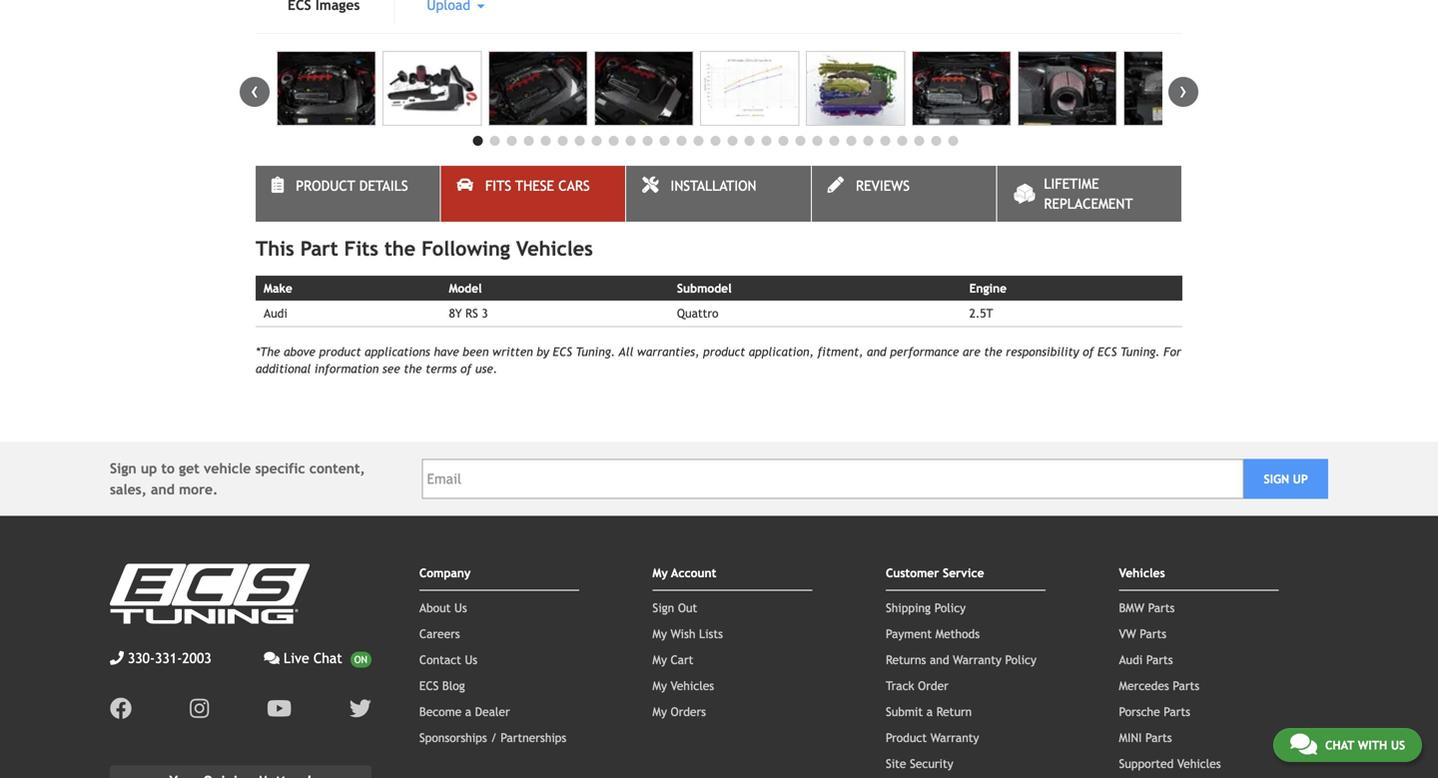 Task type: locate. For each thing, give the bounding box(es) containing it.
0 vertical spatial us
[[455, 601, 467, 615]]

1 horizontal spatial tuning.
[[1121, 344, 1160, 358]]

by
[[537, 344, 549, 358]]

sign out
[[653, 601, 698, 615]]

a
[[465, 705, 472, 719], [927, 705, 933, 719]]

2 a from the left
[[927, 705, 933, 719]]

1 horizontal spatial product
[[886, 731, 927, 745]]

supported
[[1119, 757, 1174, 771]]

vw
[[1119, 627, 1137, 641]]

1 horizontal spatial chat
[[1326, 738, 1355, 752]]

0 vertical spatial audi
[[264, 306, 287, 320]]

product
[[296, 178, 355, 194], [886, 731, 927, 745]]

5 es#4736548 - 046988ecs01 - 8y rs3 kohlefaser luft-technik intake system - flow increase of over 25% compared to stock and all the added turbo noises! - ecs - audi image from the left
[[700, 51, 800, 126]]

audi down "make"
[[264, 306, 287, 320]]

mini parts link
[[1119, 731, 1173, 745]]

phone image
[[110, 651, 124, 665]]

0 vertical spatial policy
[[935, 601, 966, 615]]

0 horizontal spatial sign
[[110, 461, 137, 477]]

parts down mercedes parts
[[1164, 705, 1191, 719]]

1 vertical spatial us
[[465, 653, 478, 667]]

lifetime replacement link
[[997, 166, 1182, 222]]

dealer
[[475, 705, 510, 719]]

comments image
[[264, 651, 280, 665]]

fits right part
[[344, 237, 378, 260]]

the
[[385, 237, 416, 260], [984, 344, 1003, 358], [404, 362, 422, 376]]

engine
[[970, 281, 1007, 295]]

fits left these
[[485, 178, 511, 194]]

‹ link
[[240, 77, 270, 107]]

us right 'about'
[[455, 601, 467, 615]]

shipping policy
[[886, 601, 966, 615]]

2 horizontal spatial sign
[[1264, 472, 1290, 486]]

0 vertical spatial and
[[867, 344, 887, 358]]

customer service
[[886, 566, 985, 580]]

of right responsibility
[[1083, 344, 1094, 358]]

fitment,
[[818, 344, 864, 358]]

1 horizontal spatial up
[[1293, 472, 1309, 486]]

information
[[315, 362, 379, 376]]

1 horizontal spatial sign
[[653, 601, 675, 615]]

my for my cart
[[653, 653, 667, 667]]

part
[[300, 237, 338, 260]]

chat left with
[[1326, 738, 1355, 752]]

return
[[937, 705, 972, 719]]

careers link
[[420, 627, 460, 641]]

the down details
[[385, 237, 416, 260]]

terms
[[426, 362, 457, 376]]

lifetime replacement
[[1044, 176, 1133, 212]]

my left account
[[653, 566, 668, 580]]

2 es#4736548 - 046988ecs01 - 8y rs3 kohlefaser luft-technik intake system - flow increase of over 25% compared to stock and all the added turbo noises! - ecs - audi image from the left
[[383, 51, 482, 126]]

product up information
[[319, 344, 361, 358]]

ecs
[[553, 344, 572, 358], [1098, 344, 1117, 358], [420, 679, 439, 693]]

2 product from the left
[[703, 344, 745, 358]]

parts down 'porsche parts' link
[[1146, 731, 1173, 745]]

es#4736548 - 046988ecs01 - 8y rs3 kohlefaser luft-technik intake system - flow increase of over 25% compared to stock and all the added turbo noises! - ecs - audi image
[[277, 51, 376, 126], [383, 51, 482, 126], [489, 51, 588, 126], [594, 51, 694, 126], [700, 51, 800, 126], [806, 51, 906, 126], [912, 51, 1011, 126], [1018, 51, 1117, 126], [1124, 51, 1223, 126]]

reviews
[[856, 178, 910, 194]]

and down to
[[151, 482, 175, 498]]

0 vertical spatial warranty
[[953, 653, 1002, 667]]

porsche
[[1119, 705, 1161, 719]]

1 horizontal spatial audi
[[1119, 653, 1143, 667]]

parts for mercedes parts
[[1173, 679, 1200, 693]]

us for contact us
[[465, 653, 478, 667]]

product left details
[[296, 178, 355, 194]]

my orders link
[[653, 705, 706, 719]]

ecs tuning image
[[110, 564, 310, 624]]

0 horizontal spatial tuning.
[[576, 344, 616, 358]]

0 horizontal spatial of
[[461, 362, 472, 376]]

tuning. left the all
[[576, 344, 616, 358]]

and up order
[[930, 653, 950, 667]]

0 vertical spatial the
[[385, 237, 416, 260]]

my down my cart
[[653, 679, 667, 693]]

product details link
[[256, 166, 440, 222]]

about us link
[[420, 601, 467, 615]]

vehicle
[[204, 461, 251, 477]]

0 vertical spatial fits
[[485, 178, 511, 194]]

orders
[[671, 705, 706, 719]]

my left wish
[[653, 627, 667, 641]]

become a dealer
[[420, 705, 510, 719]]

1 horizontal spatial product
[[703, 344, 745, 358]]

us right with
[[1391, 738, 1406, 752]]

us right the contact
[[465, 653, 478, 667]]

site
[[886, 757, 907, 771]]

my left cart
[[653, 653, 667, 667]]

security
[[910, 757, 954, 771]]

vehicles up orders
[[671, 679, 715, 693]]

vehicles up bmw parts
[[1119, 566, 1166, 580]]

youtube logo image
[[267, 698, 292, 720]]

porsche parts
[[1119, 705, 1191, 719]]

this part fits the following vehicles
[[256, 237, 593, 260]]

warranty down methods
[[953, 653, 1002, 667]]

my vehicles
[[653, 679, 715, 693]]

1 horizontal spatial of
[[1083, 344, 1094, 358]]

8 es#4736548 - 046988ecs01 - 8y rs3 kohlefaser luft-technik intake system - flow increase of over 25% compared to stock and all the added turbo noises! - ecs - audi image from the left
[[1018, 51, 1117, 126]]

1 horizontal spatial policy
[[1006, 653, 1037, 667]]

› link
[[1169, 77, 1199, 107]]

following
[[422, 237, 510, 260]]

facebook logo image
[[110, 698, 132, 720]]

0 vertical spatial product
[[296, 178, 355, 194]]

ecs blog link
[[420, 679, 465, 693]]

site security
[[886, 757, 954, 771]]

up for sign up to get vehicle specific content, sales, and more.
[[141, 461, 157, 477]]

5 my from the top
[[653, 705, 667, 719]]

the right are
[[984, 344, 1003, 358]]

bmw
[[1119, 601, 1145, 615]]

0 horizontal spatial audi
[[264, 306, 287, 320]]

up for sign up
[[1293, 472, 1309, 486]]

instagram logo image
[[190, 698, 209, 720]]

tuning. left for
[[1121, 344, 1160, 358]]

parts right bmw at the bottom of page
[[1149, 601, 1175, 615]]

company
[[420, 566, 471, 580]]

parts for vw parts
[[1140, 627, 1167, 641]]

returns and warranty policy
[[886, 653, 1037, 667]]

0 horizontal spatial product
[[296, 178, 355, 194]]

comments image
[[1291, 732, 1318, 756]]

track order link
[[886, 679, 949, 693]]

blog
[[442, 679, 465, 693]]

1 horizontal spatial fits
[[485, 178, 511, 194]]

reviews link
[[812, 166, 997, 222]]

product down quattro
[[703, 344, 745, 358]]

1 a from the left
[[465, 705, 472, 719]]

0 horizontal spatial product
[[319, 344, 361, 358]]

my wish lists
[[653, 627, 723, 641]]

audi down the vw
[[1119, 653, 1143, 667]]

make
[[264, 281, 293, 295]]

parts up mercedes parts
[[1147, 653, 1173, 667]]

1 vertical spatial chat
[[1326, 738, 1355, 752]]

4 my from the top
[[653, 679, 667, 693]]

supported vehicles link
[[1119, 757, 1221, 771]]

ecs left blog
[[420, 679, 439, 693]]

0 horizontal spatial up
[[141, 461, 157, 477]]

sign inside sign up to get vehicle specific content, sales, and more.
[[110, 461, 137, 477]]

vw parts
[[1119, 627, 1167, 641]]

ecs right by
[[553, 344, 572, 358]]

up inside sign up to get vehicle specific content, sales, and more.
[[141, 461, 157, 477]]

1 horizontal spatial and
[[867, 344, 887, 358]]

2 vertical spatial the
[[404, 362, 422, 376]]

the right see
[[404, 362, 422, 376]]

1 vertical spatial fits
[[344, 237, 378, 260]]

0 horizontal spatial a
[[465, 705, 472, 719]]

1 product from the left
[[319, 344, 361, 358]]

1 es#4736548 - 046988ecs01 - 8y rs3 kohlefaser luft-technik intake system - flow increase of over 25% compared to stock and all the added turbo noises! - ecs - audi image from the left
[[277, 51, 376, 126]]

1 vertical spatial of
[[461, 362, 472, 376]]

a left return
[[927, 705, 933, 719]]

3 my from the top
[[653, 653, 667, 667]]

performance
[[890, 344, 960, 358]]

up inside button
[[1293, 472, 1309, 486]]

careers
[[420, 627, 460, 641]]

330-331-2003
[[128, 650, 212, 666]]

1 vertical spatial and
[[151, 482, 175, 498]]

of down been
[[461, 362, 472, 376]]

1 vertical spatial product
[[886, 731, 927, 745]]

1 horizontal spatial ecs
[[553, 344, 572, 358]]

a left dealer on the bottom of page
[[465, 705, 472, 719]]

responsibility
[[1006, 344, 1080, 358]]

a for submit
[[927, 705, 933, 719]]

to
[[161, 461, 175, 477]]

about
[[420, 601, 451, 615]]

product warranty
[[886, 731, 980, 745]]

these
[[516, 178, 554, 194]]

warranty down return
[[931, 731, 980, 745]]

2 vertical spatial and
[[930, 653, 950, 667]]

sign
[[110, 461, 137, 477], [1264, 472, 1290, 486], [653, 601, 675, 615]]

about us
[[420, 601, 467, 615]]

0 horizontal spatial and
[[151, 482, 175, 498]]

ecs right responsibility
[[1098, 344, 1117, 358]]

applications
[[365, 344, 430, 358]]

product down the submit
[[886, 731, 927, 745]]

1 horizontal spatial a
[[927, 705, 933, 719]]

1 vertical spatial policy
[[1006, 653, 1037, 667]]

1 vertical spatial audi
[[1119, 653, 1143, 667]]

*the above product applications have been written by                 ecs tuning. all warranties, product application, fitment,                 and performance are the responsibility of ecs tuning.                 for additional information see the terms of use.
[[256, 344, 1182, 376]]

0 vertical spatial of
[[1083, 344, 1094, 358]]

my left orders
[[653, 705, 667, 719]]

1 my from the top
[[653, 566, 668, 580]]

parts right the vw
[[1140, 627, 1167, 641]]

returns and warranty policy link
[[886, 653, 1037, 667]]

3 es#4736548 - 046988ecs01 - 8y rs3 kohlefaser luft-technik intake system - flow increase of over 25% compared to stock and all the added turbo noises! - ecs - audi image from the left
[[489, 51, 588, 126]]

submit
[[886, 705, 923, 719]]

chat right live
[[314, 650, 342, 666]]

sign inside button
[[1264, 472, 1290, 486]]

sign for sign up to get vehicle specific content, sales, and more.
[[110, 461, 137, 477]]

2 my from the top
[[653, 627, 667, 641]]

this
[[256, 237, 294, 260]]

audi
[[264, 306, 287, 320], [1119, 653, 1143, 667]]

0 horizontal spatial chat
[[314, 650, 342, 666]]

product
[[319, 344, 361, 358], [703, 344, 745, 358]]

and right fitment,
[[867, 344, 887, 358]]

of
[[1083, 344, 1094, 358], [461, 362, 472, 376]]

2 vertical spatial us
[[1391, 738, 1406, 752]]

7 es#4736548 - 046988ecs01 - 8y rs3 kohlefaser luft-technik intake system - flow increase of over 25% compared to stock and all the added turbo noises! - ecs - audi image from the left
[[912, 51, 1011, 126]]

parts up porsche parts
[[1173, 679, 1200, 693]]

us
[[455, 601, 467, 615], [465, 653, 478, 667], [1391, 738, 1406, 752]]

my vehicles link
[[653, 679, 715, 693]]



Task type: describe. For each thing, give the bounding box(es) containing it.
live
[[284, 650, 309, 666]]

payment methods
[[886, 627, 980, 641]]

vehicles right supported
[[1178, 757, 1221, 771]]

become a dealer link
[[420, 705, 510, 719]]

vw parts link
[[1119, 627, 1167, 641]]

product warranty link
[[886, 731, 980, 745]]

submit a return link
[[886, 705, 972, 719]]

3
[[482, 306, 488, 320]]

cart
[[671, 653, 694, 667]]

/
[[491, 731, 497, 745]]

8y
[[449, 306, 462, 320]]

sign for sign up
[[1264, 472, 1290, 486]]

shipping
[[886, 601, 931, 615]]

written
[[493, 344, 533, 358]]

quattro
[[677, 306, 719, 320]]

vehicles down fits these cars link
[[516, 237, 593, 260]]

customer
[[886, 566, 940, 580]]

sign for sign out
[[653, 601, 675, 615]]

payment methods link
[[886, 627, 980, 641]]

us inside 'link'
[[1391, 738, 1406, 752]]

2003
[[182, 650, 212, 666]]

fits these cars
[[485, 178, 590, 194]]

us for about us
[[455, 601, 467, 615]]

warranties,
[[637, 344, 700, 358]]

330-
[[128, 650, 155, 666]]

see
[[383, 362, 400, 376]]

8y rs 3
[[449, 306, 488, 320]]

have
[[434, 344, 459, 358]]

a for become
[[465, 705, 472, 719]]

been
[[463, 344, 489, 358]]

and inside *the above product applications have been written by                 ecs tuning. all warranties, product application, fitment,                 and performance are the responsibility of ecs tuning.                 for additional information see the terms of use.
[[867, 344, 887, 358]]

and inside sign up to get vehicle specific content, sales, and more.
[[151, 482, 175, 498]]

installation
[[671, 178, 757, 194]]

submodel
[[677, 281, 732, 295]]

my for my wish lists
[[653, 627, 667, 641]]

use.
[[475, 362, 498, 376]]

lifetime
[[1044, 176, 1100, 192]]

site security link
[[886, 757, 954, 771]]

*the
[[256, 344, 280, 358]]

partnerships
[[501, 731, 567, 745]]

live chat
[[284, 650, 342, 666]]

sponsorships / partnerships link
[[420, 731, 567, 745]]

›
[[1180, 77, 1188, 103]]

lists
[[699, 627, 723, 641]]

Email email field
[[422, 459, 1244, 499]]

331-
[[155, 650, 182, 666]]

0 horizontal spatial ecs
[[420, 679, 439, 693]]

mini parts
[[1119, 731, 1173, 745]]

sales,
[[110, 482, 147, 498]]

9 es#4736548 - 046988ecs01 - 8y rs3 kohlefaser luft-technik intake system - flow increase of over 25% compared to stock and all the added turbo noises! - ecs - audi image from the left
[[1124, 51, 1223, 126]]

returns
[[886, 653, 927, 667]]

my for my orders
[[653, 705, 667, 719]]

details
[[359, 178, 408, 194]]

more.
[[179, 482, 218, 498]]

6 es#4736548 - 046988ecs01 - 8y rs3 kohlefaser luft-technik intake system - flow increase of over 25% compared to stock and all the added turbo noises! - ecs - audi image from the left
[[806, 51, 906, 126]]

product for product warranty
[[886, 731, 927, 745]]

rs
[[466, 306, 478, 320]]

mercedes parts
[[1119, 679, 1200, 693]]

become
[[420, 705, 462, 719]]

4 es#4736548 - 046988ecs01 - 8y rs3 kohlefaser luft-technik intake system - flow increase of over 25% compared to stock and all the added turbo noises! - ecs - audi image from the left
[[594, 51, 694, 126]]

for
[[1164, 344, 1182, 358]]

get
[[179, 461, 200, 477]]

parts for audi parts
[[1147, 653, 1173, 667]]

my cart
[[653, 653, 694, 667]]

sign up
[[1264, 472, 1309, 486]]

track order
[[886, 679, 949, 693]]

chat with us link
[[1274, 728, 1423, 762]]

2 horizontal spatial and
[[930, 653, 950, 667]]

my cart link
[[653, 653, 694, 667]]

chat with us
[[1326, 738, 1406, 752]]

sign up button
[[1244, 459, 1329, 499]]

0 horizontal spatial policy
[[935, 601, 966, 615]]

mercedes
[[1119, 679, 1170, 693]]

mini
[[1119, 731, 1142, 745]]

0 vertical spatial chat
[[314, 650, 342, 666]]

contact us
[[420, 653, 478, 667]]

live chat link
[[264, 648, 372, 669]]

0 horizontal spatial fits
[[344, 237, 378, 260]]

model
[[449, 281, 482, 295]]

parts for bmw parts
[[1149, 601, 1175, 615]]

chat inside 'link'
[[1326, 738, 1355, 752]]

ecs blog
[[420, 679, 465, 693]]

audi parts link
[[1119, 653, 1173, 667]]

audi for audi parts
[[1119, 653, 1143, 667]]

with
[[1358, 738, 1388, 752]]

my for my vehicles
[[653, 679, 667, 693]]

1 vertical spatial the
[[984, 344, 1003, 358]]

contact
[[420, 653, 461, 667]]

order
[[918, 679, 949, 693]]

additional
[[256, 362, 311, 376]]

audi parts
[[1119, 653, 1173, 667]]

wish
[[671, 627, 696, 641]]

cars
[[559, 178, 590, 194]]

specific
[[255, 461, 305, 477]]

2 horizontal spatial ecs
[[1098, 344, 1117, 358]]

shipping policy link
[[886, 601, 966, 615]]

are
[[963, 344, 981, 358]]

1 tuning. from the left
[[576, 344, 616, 358]]

account
[[671, 566, 717, 580]]

audi for audi
[[264, 306, 287, 320]]

2 tuning. from the left
[[1121, 344, 1160, 358]]

sign out link
[[653, 601, 698, 615]]

bmw parts link
[[1119, 601, 1175, 615]]

service
[[943, 566, 985, 580]]

product for product details
[[296, 178, 355, 194]]

sponsorships
[[420, 731, 487, 745]]

mercedes parts link
[[1119, 679, 1200, 693]]

my for my account
[[653, 566, 668, 580]]

parts for porsche parts
[[1164, 705, 1191, 719]]

all
[[619, 344, 634, 358]]

methods
[[936, 627, 980, 641]]

parts for mini parts
[[1146, 731, 1173, 745]]

my orders
[[653, 705, 706, 719]]

1 vertical spatial warranty
[[931, 731, 980, 745]]

replacement
[[1044, 196, 1133, 212]]

twitter logo image
[[350, 698, 372, 720]]



Task type: vqa. For each thing, say whether or not it's contained in the screenshot.
/
yes



